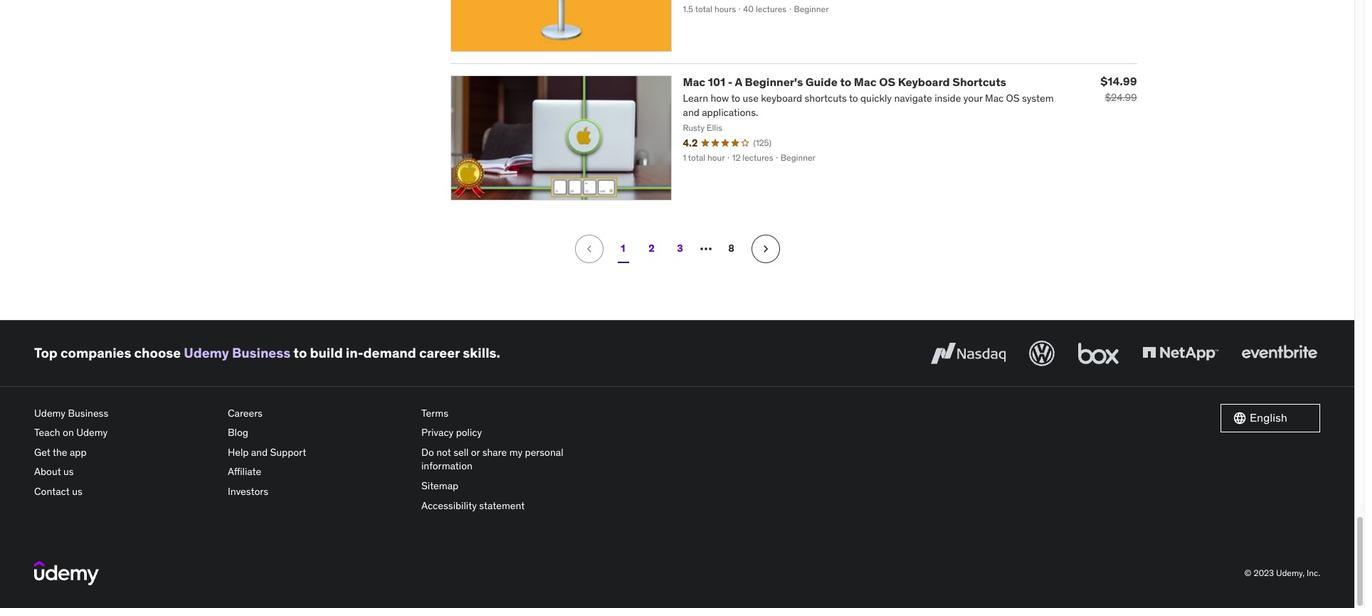 Task type: describe. For each thing, give the bounding box(es) containing it.
investors
[[228, 485, 268, 498]]

teach on udemy link
[[34, 424, 216, 443]]

3
[[677, 242, 683, 255]]

2 horizontal spatial udemy
[[184, 345, 229, 362]]

1 vertical spatial udemy
[[34, 407, 66, 420]]

in-
[[346, 345, 363, 362]]

skills.
[[463, 345, 500, 362]]

blog
[[228, 426, 248, 439]]

0 vertical spatial udemy business link
[[184, 345, 290, 362]]

inc.
[[1307, 568, 1320, 579]]

ellipsis image
[[697, 240, 714, 257]]

terms privacy policy do not sell or share my personal information sitemap accessibility statement
[[421, 407, 563, 512]]

box image
[[1075, 338, 1122, 369]]

affiliate link
[[228, 463, 410, 483]]

top
[[34, 345, 58, 362]]

1
[[621, 242, 625, 255]]

0 vertical spatial us
[[63, 466, 74, 479]]

about us link
[[34, 463, 216, 483]]

privacy policy link
[[421, 424, 604, 443]]

do
[[421, 446, 434, 459]]

get the app link
[[34, 443, 216, 463]]

choose
[[134, 345, 181, 362]]

1 vertical spatial udemy business link
[[34, 404, 216, 424]]

or
[[471, 446, 480, 459]]

help and support link
[[228, 443, 410, 463]]

privacy
[[421, 426, 454, 439]]

2 link
[[637, 235, 666, 263]]

$24.99
[[1105, 91, 1137, 104]]

investors link
[[228, 483, 410, 502]]

1 horizontal spatial business
[[232, 345, 290, 362]]

affiliate
[[228, 466, 261, 479]]

1 vertical spatial us
[[72, 485, 82, 498]]

©
[[1245, 568, 1252, 579]]

statement
[[479, 499, 525, 512]]

beginner's
[[745, 75, 803, 89]]

8
[[728, 242, 734, 255]]

accessibility
[[421, 499, 477, 512]]

about
[[34, 466, 61, 479]]

top companies choose udemy business to build in-demand career skills.
[[34, 345, 500, 362]]

$14.99 $24.99
[[1101, 74, 1137, 104]]

the
[[53, 446, 67, 459]]

0 vertical spatial to
[[840, 75, 851, 89]]

2 vertical spatial udemy
[[76, 426, 108, 439]]

demand
[[363, 345, 416, 362]]

support
[[270, 446, 306, 459]]

career
[[419, 345, 460, 362]]

$14.99
[[1101, 74, 1137, 88]]

teach
[[34, 426, 60, 439]]

policy
[[456, 426, 482, 439]]



Task type: locate. For each thing, give the bounding box(es) containing it.
terms link
[[421, 404, 604, 424]]

do not sell or share my personal information button
[[421, 443, 604, 477]]

sitemap link
[[421, 477, 604, 496]]

us
[[63, 466, 74, 479], [72, 485, 82, 498]]

to right guide
[[840, 75, 851, 89]]

0 vertical spatial business
[[232, 345, 290, 362]]

0 horizontal spatial mac
[[683, 75, 705, 89]]

english button
[[1221, 404, 1320, 432]]

mac left '101' in the top of the page
[[683, 75, 705, 89]]

udemy
[[184, 345, 229, 362], [34, 407, 66, 420], [76, 426, 108, 439]]

© 2023 udemy, inc.
[[1245, 568, 1320, 579]]

not
[[436, 446, 451, 459]]

business inside udemy business teach on udemy get the app about us contact us
[[68, 407, 108, 420]]

mac
[[683, 75, 705, 89], [854, 75, 877, 89]]

nasdaq image
[[927, 338, 1009, 369]]

business
[[232, 345, 290, 362], [68, 407, 108, 420]]

next page image
[[758, 242, 773, 256]]

-
[[728, 75, 733, 89]]

udemy business link up careers
[[184, 345, 290, 362]]

1 mac from the left
[[683, 75, 705, 89]]

help
[[228, 446, 249, 459]]

guide
[[806, 75, 838, 89]]

2 mac from the left
[[854, 75, 877, 89]]

accessibility statement link
[[421, 496, 604, 516]]

mac left os
[[854, 75, 877, 89]]

and
[[251, 446, 268, 459]]

udemy image
[[34, 562, 99, 586]]

previous page image
[[582, 242, 596, 256]]

0 horizontal spatial to
[[293, 345, 307, 362]]

english
[[1250, 411, 1287, 425]]

share
[[482, 446, 507, 459]]

1 vertical spatial business
[[68, 407, 108, 420]]

mac 101 - a beginner's guide to mac os keyboard shortcuts
[[683, 75, 1006, 89]]

get
[[34, 446, 50, 459]]

a
[[735, 75, 742, 89]]

mac 101 - a beginner's guide to mac os keyboard shortcuts link
[[683, 75, 1006, 89]]

3 link
[[666, 235, 694, 263]]

1 vertical spatial to
[[293, 345, 307, 362]]

small image
[[1233, 411, 1247, 425]]

contact us link
[[34, 483, 216, 502]]

1 horizontal spatial mac
[[854, 75, 877, 89]]

to left build
[[293, 345, 307, 362]]

udemy business teach on udemy get the app about us contact us
[[34, 407, 108, 498]]

2
[[649, 242, 655, 255]]

1 link
[[609, 235, 637, 263]]

eventbrite image
[[1238, 338, 1320, 369]]

udemy right on
[[76, 426, 108, 439]]

companies
[[61, 345, 131, 362]]

101
[[708, 75, 725, 89]]

contact
[[34, 485, 70, 498]]

personal
[[525, 446, 563, 459]]

us right contact
[[72, 485, 82, 498]]

blog link
[[228, 424, 410, 443]]

terms
[[421, 407, 448, 420]]

0 horizontal spatial business
[[68, 407, 108, 420]]

careers blog help and support affiliate investors
[[228, 407, 306, 498]]

udemy business link
[[184, 345, 290, 362], [34, 404, 216, 424]]

sell
[[453, 446, 469, 459]]

information
[[421, 460, 473, 473]]

us right about
[[63, 466, 74, 479]]

business up on
[[68, 407, 108, 420]]

to
[[840, 75, 851, 89], [293, 345, 307, 362]]

netapp image
[[1139, 338, 1221, 369]]

2023
[[1254, 568, 1274, 579]]

my
[[509, 446, 523, 459]]

1 horizontal spatial udemy
[[76, 426, 108, 439]]

1 horizontal spatial to
[[840, 75, 851, 89]]

careers
[[228, 407, 263, 420]]

build
[[310, 345, 343, 362]]

0 vertical spatial udemy
[[184, 345, 229, 362]]

udemy business link up get the app link at the bottom of page
[[34, 404, 216, 424]]

volkswagen image
[[1026, 338, 1058, 369]]

app
[[70, 446, 86, 459]]

business up careers
[[232, 345, 290, 362]]

sitemap
[[421, 480, 458, 492]]

keyboard
[[898, 75, 950, 89]]

on
[[63, 426, 74, 439]]

udemy right the choose
[[184, 345, 229, 362]]

careers link
[[228, 404, 410, 424]]

udemy up teach
[[34, 407, 66, 420]]

shortcuts
[[952, 75, 1006, 89]]

0 horizontal spatial udemy
[[34, 407, 66, 420]]

os
[[879, 75, 895, 89]]

udemy,
[[1276, 568, 1305, 579]]



Task type: vqa. For each thing, say whether or not it's contained in the screenshot.
4M+ to the right
no



